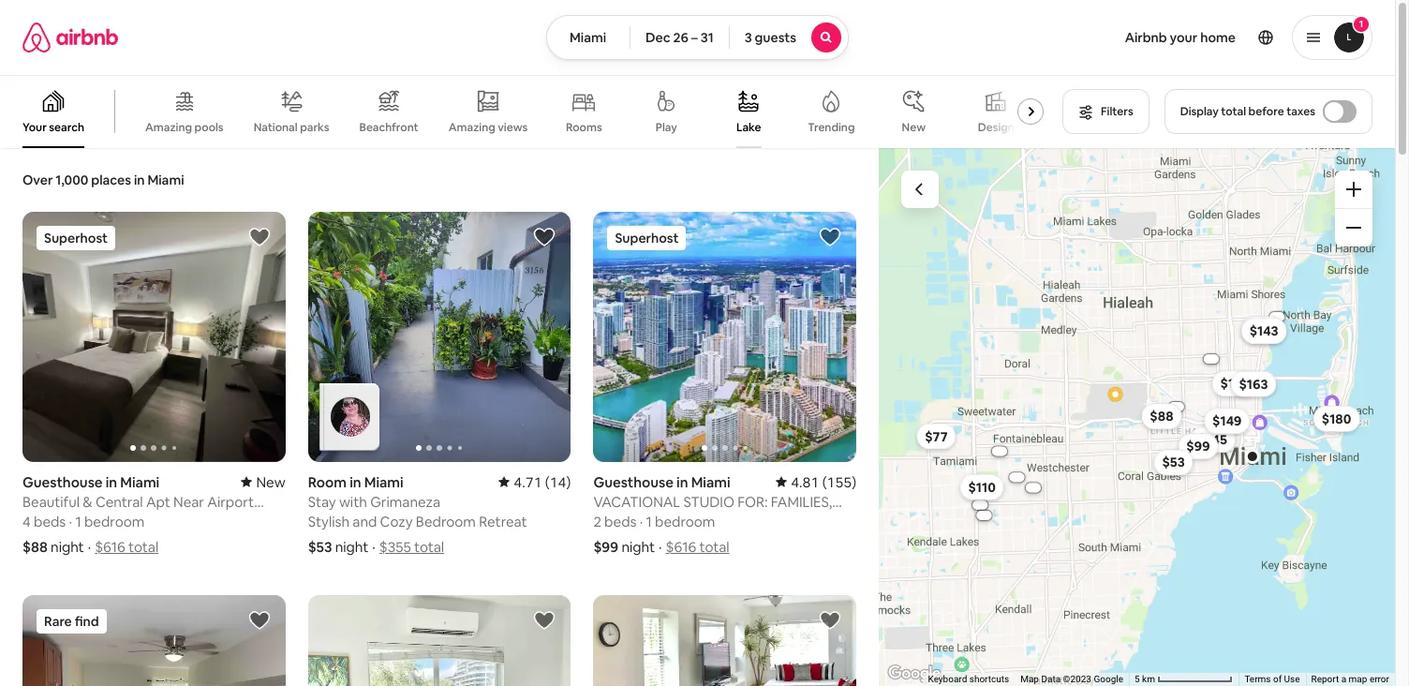 Task type: locate. For each thing, give the bounding box(es) containing it.
new place to stay image
[[241, 473, 286, 491]]

bedroom inside 4 beds · 1 bedroom $88 night · $616 total
[[84, 512, 145, 530]]

1 guesthouse from the left
[[22, 473, 103, 491]]

amazing for amazing views
[[449, 120, 496, 135]]

1 horizontal spatial $53
[[1163, 454, 1186, 471]]

miami
[[570, 29, 607, 46], [148, 172, 184, 188], [120, 473, 160, 491], [364, 473, 404, 491], [691, 473, 731, 491]]

$99 inside $53 $99
[[1188, 438, 1211, 455]]

1 horizontal spatial guesthouse in miami
[[594, 473, 731, 491]]

0 vertical spatial $53
[[1163, 454, 1186, 471]]

$53 button
[[1155, 449, 1194, 476]]

$193 button
[[1213, 371, 1259, 397]]

0 horizontal spatial $616
[[95, 538, 125, 556]]

0 horizontal spatial amazing
[[145, 120, 192, 135]]

$53 inside "room in miami stay with grimaneza stylish and cozy bedroom retreat $53 night · $355 total"
[[308, 538, 332, 556]]

1 inside 2 beds · 1 bedroom $99 night · $616 total
[[646, 512, 652, 530]]

1 horizontal spatial guesthouse
[[594, 473, 674, 491]]

1 inside 4 beds · 1 bedroom $88 night · $616 total
[[75, 512, 81, 530]]

0 horizontal spatial add to wishlist: guesthouse in miami image
[[248, 609, 271, 631]]

1 vertical spatial $99
[[594, 538, 619, 556]]

night inside 4 beds · 1 bedroom $88 night · $616 total
[[51, 538, 84, 556]]

bedroom inside 2 beds · 1 bedroom $99 night · $616 total
[[655, 512, 716, 530]]

terms
[[1245, 674, 1272, 684]]

0 vertical spatial $88
[[1151, 408, 1175, 425]]

1 $616 total button from the left
[[95, 538, 159, 556]]

guests
[[755, 29, 797, 46]]

add to wishlist: apartment in miami image
[[534, 609, 556, 631], [819, 609, 842, 631]]

bedroom right 4
[[84, 512, 145, 530]]

0 vertical spatial $99
[[1188, 438, 1211, 455]]

beds right 4
[[34, 512, 66, 530]]

error
[[1370, 674, 1390, 684]]

0 horizontal spatial $99
[[594, 538, 619, 556]]

0 horizontal spatial $53
[[308, 538, 332, 556]]

2 horizontal spatial 1
[[1360, 18, 1364, 30]]

$88 button
[[1143, 403, 1183, 430]]

$88
[[1151, 408, 1175, 425], [22, 538, 48, 556]]

guesthouse in miami
[[22, 473, 160, 491], [594, 473, 731, 491]]

0 horizontal spatial $88
[[22, 538, 48, 556]]

4.81
[[791, 473, 820, 491]]

$616 inside 4 beds · 1 bedroom $88 night · $616 total
[[95, 538, 125, 556]]

bedroom
[[416, 512, 476, 530]]

miami left dec on the top left
[[570, 29, 607, 46]]

4.71 (14)
[[514, 473, 571, 491]]

night for 4 beds
[[51, 538, 84, 556]]

amazing for amazing pools
[[145, 120, 192, 135]]

2 guesthouse from the left
[[594, 473, 674, 491]]

1 horizontal spatial night
[[335, 538, 369, 556]]

4 beds · 1 bedroom $88 night · $616 total
[[22, 512, 159, 556]]

2 horizontal spatial night
[[622, 538, 655, 556]]

1 horizontal spatial new
[[902, 120, 926, 135]]

$616 total button for 4 beds · 1 bedroom $88 night · $616 total
[[95, 538, 159, 556]]

keyboard shortcuts
[[929, 674, 1010, 684]]

1 horizontal spatial add to wishlist: apartment in miami image
[[819, 609, 842, 631]]

$99 inside 2 beds · 1 bedroom $99 night · $616 total
[[594, 538, 619, 556]]

keyboard
[[929, 674, 968, 684]]

in right places
[[134, 172, 145, 188]]

airbnb
[[1125, 29, 1168, 46]]

3 night from the left
[[622, 538, 655, 556]]

beds inside 2 beds · 1 bedroom $99 night · $616 total
[[605, 512, 637, 530]]

beds right 2
[[605, 512, 637, 530]]

new left design
[[902, 120, 926, 135]]

map
[[1349, 674, 1368, 684]]

guesthouse in miami up 4 beds · 1 bedroom $88 night · $616 total
[[22, 473, 160, 491]]

km
[[1143, 674, 1156, 684]]

$616 for 2 beds
[[666, 538, 697, 556]]

$88 up $53 $99
[[1151, 408, 1175, 425]]

2 guesthouse in miami from the left
[[594, 473, 731, 491]]

in
[[134, 172, 145, 188], [106, 473, 117, 491], [350, 473, 361, 491], [677, 473, 689, 491]]

–
[[692, 29, 698, 46]]

night inside 2 beds · 1 bedroom $99 night · $616 total
[[622, 538, 655, 556]]

$616 inside 2 beds · 1 bedroom $99 night · $616 total
[[666, 538, 697, 556]]

1 bedroom from the left
[[84, 512, 145, 530]]

night inside "room in miami stay with grimaneza stylish and cozy bedroom retreat $53 night · $355 total"
[[335, 538, 369, 556]]

beds inside 4 beds · 1 bedroom $88 night · $616 total
[[34, 512, 66, 530]]

of
[[1274, 674, 1283, 684]]

in up with
[[350, 473, 361, 491]]

(155)
[[823, 473, 857, 491]]

miami button
[[546, 15, 631, 60]]

$110 button
[[961, 474, 1005, 500]]

0 vertical spatial new
[[902, 120, 926, 135]]

miami up the grimaneza
[[364, 473, 404, 491]]

amazing left views
[[449, 120, 496, 135]]

5
[[1135, 674, 1140, 684]]

2 add to wishlist: apartment in miami image from the left
[[819, 609, 842, 631]]

1 button
[[1293, 15, 1373, 60]]

$163
[[1240, 376, 1269, 392]]

1,000
[[56, 172, 88, 188]]

$355 total button
[[379, 538, 444, 556]]

cozy
[[380, 512, 413, 530]]

add to wishlist: guesthouse in miami image
[[248, 226, 271, 248]]

5 km
[[1135, 674, 1158, 684]]

2 beds · 1 bedroom $99 night · $616 total
[[594, 512, 730, 556]]

3 guests button
[[729, 15, 849, 60]]

0 horizontal spatial add to wishlist: apartment in miami image
[[534, 609, 556, 631]]

2 night from the left
[[335, 538, 369, 556]]

guesthouse for 4 beds
[[22, 473, 103, 491]]

stay
[[308, 493, 336, 511]]

26
[[674, 29, 689, 46]]

3
[[745, 29, 752, 46]]

1 horizontal spatial $88
[[1151, 408, 1175, 425]]

1 vertical spatial new
[[256, 473, 286, 491]]

new left the room
[[256, 473, 286, 491]]

report a map error
[[1312, 674, 1390, 684]]

stylish
[[308, 512, 350, 530]]

miami right places
[[148, 172, 184, 188]]

guesthouse in miami up 2 beds · 1 bedroom $99 night · $616 total
[[594, 473, 731, 491]]

places
[[91, 172, 131, 188]]

1 vertical spatial $53
[[308, 538, 332, 556]]

2 beds from the left
[[605, 512, 637, 530]]

in up 2 beds · 1 bedroom $99 night · $616 total
[[677, 473, 689, 491]]

1 vertical spatial $88
[[22, 538, 48, 556]]

bedroom
[[84, 512, 145, 530], [655, 512, 716, 530]]

1 guesthouse in miami from the left
[[22, 473, 160, 491]]

group
[[0, 75, 1052, 148], [22, 212, 286, 462], [308, 212, 571, 462], [594, 212, 857, 462], [22, 595, 286, 686], [308, 595, 571, 686], [594, 595, 857, 686]]

0 horizontal spatial new
[[256, 473, 286, 491]]

$180 button
[[1315, 406, 1361, 432]]

$112 button
[[1242, 316, 1286, 342]]

and
[[353, 512, 377, 530]]

total inside "room in miami stay with grimaneza stylish and cozy bedroom retreat $53 night · $355 total"
[[414, 538, 444, 556]]

$616
[[95, 538, 125, 556], [666, 538, 697, 556]]

$143
[[1251, 323, 1280, 340]]

1 horizontal spatial $616
[[666, 538, 697, 556]]

$88 inside 4 beds · 1 bedroom $88 night · $616 total
[[22, 538, 48, 556]]

1 horizontal spatial add to wishlist: guesthouse in miami image
[[819, 226, 842, 248]]

1 horizontal spatial beds
[[605, 512, 637, 530]]

guesthouse
[[22, 473, 103, 491], [594, 473, 674, 491]]

amazing left pools
[[145, 120, 192, 135]]

2 bedroom from the left
[[655, 512, 716, 530]]

1 horizontal spatial $616 total button
[[666, 538, 730, 556]]

0 horizontal spatial 1
[[75, 512, 81, 530]]

guesthouse up 2
[[594, 473, 674, 491]]

· inside "room in miami stay with grimaneza stylish and cozy bedroom retreat $53 night · $355 total"
[[372, 538, 376, 556]]

a
[[1342, 674, 1347, 684]]

·
[[69, 512, 72, 530], [640, 512, 643, 530], [88, 538, 91, 556], [372, 538, 376, 556], [659, 538, 662, 556]]

guesthouse up 4
[[22, 473, 103, 491]]

$149 $143
[[1214, 323, 1280, 430]]

0 horizontal spatial beds
[[34, 512, 66, 530]]

None search field
[[546, 15, 849, 60]]

total inside 4 beds · 1 bedroom $88 night · $616 total
[[128, 538, 159, 556]]

over
[[22, 172, 53, 188]]

bedroom right 2
[[655, 512, 716, 530]]

1 horizontal spatial amazing
[[449, 120, 496, 135]]

$88 down 4
[[22, 538, 48, 556]]

your
[[22, 120, 47, 135]]

0 horizontal spatial night
[[51, 538, 84, 556]]

retreat
[[479, 512, 527, 530]]

1 $616 from the left
[[95, 538, 125, 556]]

new inside group
[[902, 120, 926, 135]]

0 horizontal spatial guesthouse
[[22, 473, 103, 491]]

none search field containing miami
[[546, 15, 849, 60]]

total inside 2 beds · 1 bedroom $99 night · $616 total
[[700, 538, 730, 556]]

1 horizontal spatial 1
[[646, 512, 652, 530]]

0 horizontal spatial $616 total button
[[95, 538, 159, 556]]

2 $616 from the left
[[666, 538, 697, 556]]

add to wishlist: guesthouse in miami image
[[819, 226, 842, 248], [248, 609, 271, 631]]

1 horizontal spatial bedroom
[[655, 512, 716, 530]]

0 horizontal spatial bedroom
[[84, 512, 145, 530]]

beds for $99
[[605, 512, 637, 530]]

4.81 (155)
[[791, 473, 857, 491]]

in up 4 beds · 1 bedroom $88 night · $616 total
[[106, 473, 117, 491]]

$77 button
[[917, 423, 957, 450]]

2 $616 total button from the left
[[666, 538, 730, 556]]

1 night from the left
[[51, 538, 84, 556]]

display
[[1181, 104, 1219, 119]]

0 horizontal spatial guesthouse in miami
[[22, 473, 160, 491]]

$99
[[1188, 438, 1211, 455], [594, 538, 619, 556]]

1 beds from the left
[[34, 512, 66, 530]]

total
[[1222, 104, 1247, 119], [128, 538, 159, 556], [414, 538, 444, 556], [700, 538, 730, 556]]

31
[[701, 29, 714, 46]]

1 horizontal spatial $99
[[1188, 438, 1211, 455]]



Task type: describe. For each thing, give the bounding box(es) containing it.
over 1,000 places in miami
[[22, 172, 184, 188]]

$149
[[1214, 413, 1243, 430]]

bedroom for 4 beds · 1 bedroom $88 night · $616 total
[[84, 512, 145, 530]]

1 inside dropdown button
[[1360, 18, 1364, 30]]

add to wishlist: room in miami image
[[534, 226, 556, 248]]

report
[[1312, 674, 1340, 684]]

before
[[1249, 104, 1285, 119]]

terms of use link
[[1245, 674, 1301, 684]]

1 add to wishlist: apartment in miami image from the left
[[534, 609, 556, 631]]

4.71 out of 5 average rating,  14 reviews image
[[499, 473, 571, 491]]

with
[[339, 493, 367, 511]]

(14)
[[545, 473, 571, 491]]

$616 for 4 beds
[[95, 538, 125, 556]]

your
[[1170, 29, 1198, 46]]

report a map error link
[[1312, 674, 1390, 684]]

0 vertical spatial add to wishlist: guesthouse in miami image
[[819, 226, 842, 248]]

$77
[[926, 428, 949, 445]]

$149 button
[[1205, 408, 1251, 434]]

national parks
[[254, 120, 329, 135]]

$112
[[1250, 321, 1277, 338]]

in inside "room in miami stay with grimaneza stylish and cozy bedroom retreat $53 night · $355 total"
[[350, 473, 361, 491]]

amazing pools
[[145, 120, 224, 135]]

4.81 out of 5 average rating,  155 reviews image
[[776, 473, 857, 491]]

group containing national parks
[[0, 75, 1052, 148]]

rooms
[[566, 120, 602, 135]]

$193
[[1221, 375, 1250, 392]]

$53 $99
[[1163, 438, 1211, 471]]

$99 button
[[1179, 433, 1220, 460]]

filters
[[1102, 104, 1134, 119]]

amazing views
[[449, 120, 528, 135]]

search
[[49, 120, 84, 135]]

design
[[978, 120, 1015, 135]]

2
[[594, 512, 602, 530]]

parks
[[300, 120, 329, 135]]

your search
[[22, 120, 84, 135]]

$145 button
[[1191, 427, 1237, 453]]

1 vertical spatial add to wishlist: guesthouse in miami image
[[248, 609, 271, 631]]

bedroom for 2 beds · 1 bedroom $99 night · $616 total
[[655, 512, 716, 530]]

miami up 2 beds · 1 bedroom $99 night · $616 total
[[691, 473, 731, 491]]

display total before taxes
[[1181, 104, 1316, 119]]

$143 button
[[1242, 318, 1288, 344]]

zoom out image
[[1347, 220, 1362, 235]]

filters button
[[1063, 89, 1150, 134]]

5 km button
[[1130, 673, 1240, 686]]

dec
[[646, 29, 671, 46]]

total inside button
[[1222, 104, 1247, 119]]

4.71
[[514, 473, 542, 491]]

miami inside "room in miami stay with grimaneza stylish and cozy bedroom retreat $53 night · $355 total"
[[364, 473, 404, 491]]

pools
[[195, 120, 224, 135]]

shortcuts
[[970, 674, 1010, 684]]

map data ©2023 google
[[1021, 674, 1124, 684]]

3 guests
[[745, 29, 797, 46]]

$110
[[969, 479, 997, 496]]

home
[[1201, 29, 1236, 46]]

google image
[[884, 662, 946, 686]]

taxes
[[1287, 104, 1316, 119]]

profile element
[[872, 0, 1373, 75]]

play
[[656, 120, 677, 135]]

$180
[[1323, 411, 1353, 427]]

terms of use
[[1245, 674, 1301, 684]]

keyboard shortcuts button
[[929, 673, 1010, 686]]

guesthouse in miami for 4 beds
[[22, 473, 160, 491]]

1 for 4.81 (155)
[[646, 512, 652, 530]]

4
[[22, 512, 31, 530]]

use
[[1285, 674, 1301, 684]]

airbnb your home
[[1125, 29, 1236, 46]]

©2023
[[1064, 674, 1092, 684]]

room in miami stay with grimaneza stylish and cozy bedroom retreat $53 night · $355 total
[[308, 473, 527, 556]]

data
[[1042, 674, 1061, 684]]

$355
[[379, 538, 411, 556]]

airbnb your home link
[[1114, 18, 1248, 57]]

lake
[[737, 120, 762, 135]]

room
[[308, 473, 347, 491]]

google
[[1094, 674, 1124, 684]]

beds for $88
[[34, 512, 66, 530]]

$145
[[1199, 431, 1228, 448]]

$616 total button for 2 beds · 1 bedroom $99 night · $616 total
[[666, 538, 730, 556]]

$53 inside $53 $99
[[1163, 454, 1186, 471]]

miami inside button
[[570, 29, 607, 46]]

night for 2 beds
[[622, 538, 655, 556]]

map
[[1021, 674, 1040, 684]]

zoom in image
[[1347, 182, 1362, 197]]

dec 26 – 31
[[646, 29, 714, 46]]

google map
showing 25 stays. region
[[879, 148, 1396, 686]]

$88 inside button
[[1151, 408, 1175, 425]]

display total before taxes button
[[1165, 89, 1373, 134]]

guesthouse for 2 beds
[[594, 473, 674, 491]]

1 for new
[[75, 512, 81, 530]]

views
[[498, 120, 528, 135]]

grimaneza
[[370, 493, 441, 511]]

guesthouse in miami for 2 beds
[[594, 473, 731, 491]]

dec 26 – 31 button
[[630, 15, 730, 60]]

miami up 4 beds · 1 bedroom $88 night · $616 total
[[120, 473, 160, 491]]

$163 button
[[1232, 371, 1278, 397]]

beachfront
[[359, 120, 419, 135]]



Task type: vqa. For each thing, say whether or not it's contained in the screenshot.
New
yes



